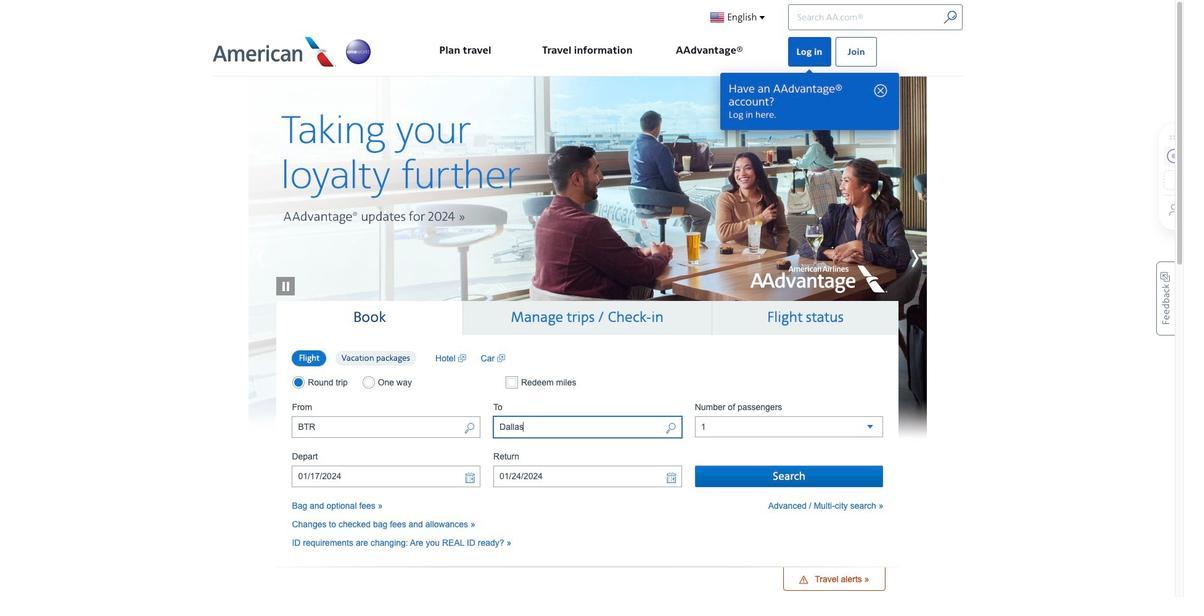 Task type: locate. For each thing, give the bounding box(es) containing it.
0 horizontal spatial city or airport text field
[[292, 416, 481, 438]]

search image for 1st city or airport text field from left
[[464, 422, 475, 436]]

search image for second city or airport text field from the left
[[666, 422, 677, 436]]

previous slide image
[[248, 243, 304, 274]]

mm/dd/yyyy text field
[[292, 466, 481, 487], [494, 466, 682, 487]]

0 horizontal spatial mm/dd/yyyy text field
[[292, 466, 481, 487]]

0 horizontal spatial search image
[[464, 422, 475, 436]]

1 search image from the left
[[464, 422, 475, 436]]

leave feedback, opens external site in new window image
[[1157, 261, 1175, 335]]

2 search image from the left
[[666, 422, 677, 436]]

1 horizontal spatial newpage image
[[497, 352, 505, 364]]

1 horizontal spatial city or airport text field
[[494, 416, 682, 438]]

tab
[[276, 301, 463, 335], [463, 301, 712, 335], [712, 301, 899, 335]]

search image
[[464, 422, 475, 436], [666, 422, 677, 436]]

0 vertical spatial option group
[[292, 350, 423, 367]]

1 vertical spatial option group
[[292, 376, 481, 389]]

aadvantage program updates for 2024. opens another site in a new window that may not meet accessibility guidelines. image
[[248, 76, 927, 443]]

2 tab from the left
[[463, 301, 712, 335]]

1 tab from the left
[[276, 301, 463, 335]]

2 option group from the top
[[292, 376, 481, 389]]

0 horizontal spatial newpage image
[[458, 352, 466, 364]]

newpage image
[[458, 352, 466, 364], [497, 352, 505, 364]]

City or airport text field
[[292, 416, 481, 438], [494, 416, 682, 438]]

1 city or airport text field from the left
[[292, 416, 481, 438]]

option group
[[292, 350, 423, 367], [292, 376, 481, 389]]

1 option group from the top
[[292, 350, 423, 367]]

1 horizontal spatial search image
[[666, 422, 677, 436]]

None submit
[[695, 466, 884, 487]]

2 city or airport text field from the left
[[494, 416, 682, 438]]

1 horizontal spatial mm/dd/yyyy text field
[[494, 466, 682, 487]]

1 mm/dd/yyyy text field from the left
[[292, 466, 481, 487]]

tab list
[[276, 301, 899, 335]]



Task type: describe. For each thing, give the bounding box(es) containing it.
3 tab from the left
[[712, 301, 899, 335]]

next slide image
[[871, 243, 927, 274]]

2 newpage image from the left
[[497, 352, 505, 364]]

pause slideshow image
[[276, 258, 295, 295]]

1 newpage image from the left
[[458, 352, 466, 364]]

2 mm/dd/yyyy text field from the left
[[494, 466, 682, 487]]



